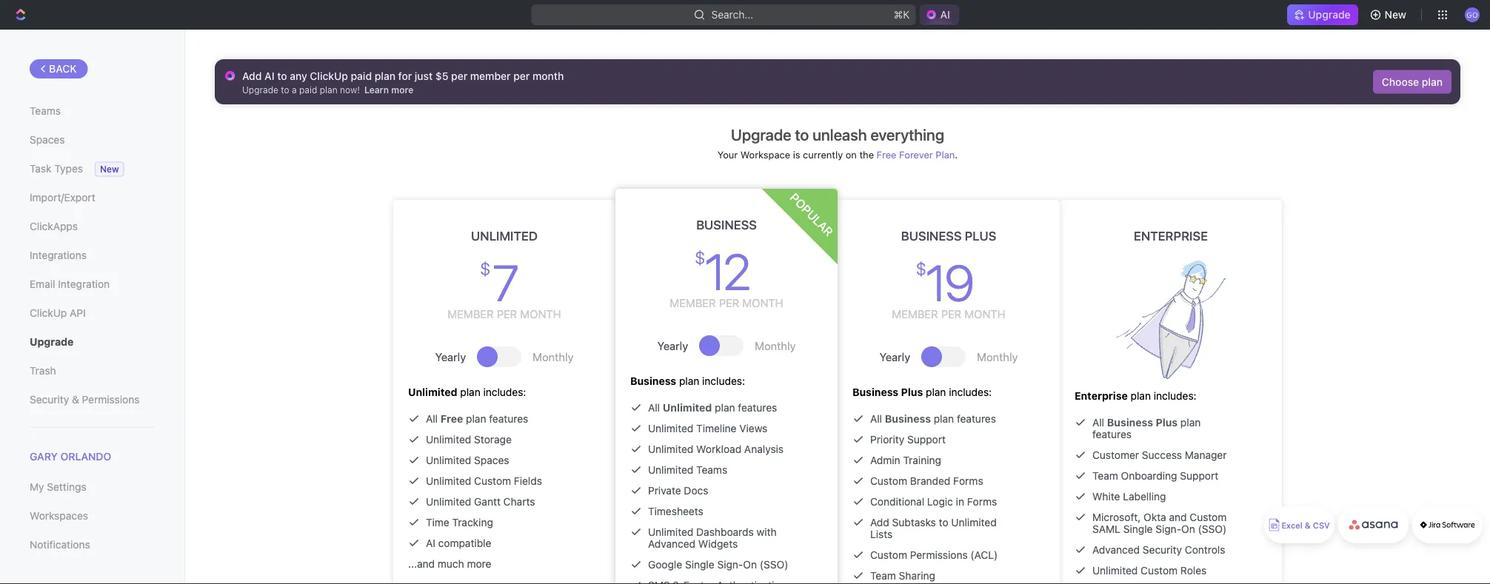 Task type: vqa. For each thing, say whether or not it's contained in the screenshot.
"Workspaces" link
yes



Task type: locate. For each thing, give the bounding box(es) containing it.
ai compatible
[[426, 537, 491, 550]]

permissions
[[82, 394, 140, 406], [910, 549, 968, 561]]

integrations link
[[30, 243, 155, 268]]

unlimited for unlimited workload analysis
[[648, 443, 694, 456]]

all down the business plan includes:
[[648, 402, 660, 414]]

0 horizontal spatial security
[[30, 394, 69, 406]]

single down widgets
[[685, 559, 715, 571]]

1 vertical spatial sign-
[[717, 559, 743, 571]]

$ left 7
[[480, 259, 488, 279]]

workspaces link
[[30, 504, 155, 529]]

gary orlando
[[30, 451, 111, 463]]

business up 12
[[696, 217, 757, 232]]

white labelling
[[1093, 491, 1166, 503]]

import/export link
[[30, 185, 155, 210]]

upgrade link down the 'clickup api' link
[[30, 330, 155, 355]]

unlimited for unlimited custom fields
[[426, 475, 471, 487]]

includes: up all business plus plan features
[[1154, 390, 1197, 402]]

logic
[[927, 496, 953, 508]]

ai button
[[919, 4, 959, 25]]

per inside $ 7 member per month
[[497, 308, 517, 321]]

forms up in
[[953, 475, 983, 487]]

enterprise for enterprise
[[1134, 229, 1208, 243]]

1 horizontal spatial paid
[[351, 70, 372, 82]]

plus up success on the bottom right of page
[[1156, 417, 1178, 429]]

features down business plus plan includes:
[[957, 413, 996, 425]]

features
[[738, 402, 777, 414], [489, 413, 528, 425], [957, 413, 996, 425], [1093, 428, 1132, 441]]

includes: up all free plan features
[[483, 386, 526, 398]]

per inside $ 12 member per month
[[719, 297, 739, 310]]

business for business plan includes:
[[630, 375, 676, 387]]

views
[[739, 423, 768, 435]]

business
[[696, 217, 757, 232], [901, 229, 962, 243], [630, 375, 676, 387], [853, 386, 899, 398], [885, 413, 931, 425], [1107, 417, 1153, 429]]

0 vertical spatial &
[[72, 394, 79, 406]]

spaces
[[30, 134, 65, 146], [474, 454, 509, 467]]

paid right "a"
[[299, 84, 317, 95]]

plan right choose
[[1422, 76, 1443, 88]]

sign- up advanced security controls
[[1156, 523, 1182, 536]]

1 horizontal spatial add
[[870, 517, 889, 529]]

single inside microsoft, okta and custom saml single sign-on (sso)
[[1123, 523, 1153, 536]]

teams
[[30, 105, 61, 117], [696, 464, 727, 476]]

team onboarding support
[[1093, 470, 1219, 482]]

1 horizontal spatial (sso)
[[1198, 523, 1227, 536]]

1 horizontal spatial enterprise
[[1134, 229, 1208, 243]]

upgrade left new button
[[1308, 9, 1351, 21]]

includes: up "all unlimited plan features"
[[702, 375, 745, 387]]

0 vertical spatial add
[[242, 70, 262, 82]]

2 horizontal spatial $
[[916, 259, 924, 279]]

priority support
[[870, 434, 946, 446]]

0 vertical spatial enterprise
[[1134, 229, 1208, 243]]

1 vertical spatial teams
[[696, 464, 727, 476]]

unlimited for unlimited teams
[[648, 464, 694, 476]]

ai inside add ai to any clickup paid plan for just $5 per member per month upgrade to a paid plan now! learn more
[[265, 70, 274, 82]]

(sso)
[[1198, 523, 1227, 536], [760, 559, 788, 571]]

support up training
[[907, 434, 946, 446]]

on inside microsoft, okta and custom saml single sign-on (sso)
[[1182, 523, 1195, 536]]

more inside add ai to any clickup paid plan for just $5 per member per month upgrade to a paid plan now! learn more
[[391, 84, 414, 95]]

0 vertical spatial spaces
[[30, 134, 65, 146]]

new
[[1385, 9, 1407, 21], [100, 164, 119, 174]]

0 vertical spatial clickup
[[310, 70, 348, 82]]

single
[[1123, 523, 1153, 536], [685, 559, 715, 571]]

0 horizontal spatial add
[[242, 70, 262, 82]]

all up priority
[[870, 413, 882, 425]]

1 horizontal spatial &
[[1305, 521, 1311, 531]]

security up unlimited custom roles
[[1143, 544, 1182, 556]]

labelling
[[1123, 491, 1166, 503]]

security
[[30, 394, 69, 406], [1143, 544, 1182, 556]]

0 vertical spatial (sso)
[[1198, 523, 1227, 536]]

1 horizontal spatial plus
[[965, 229, 996, 243]]

ai down time at left bottom
[[426, 537, 435, 550]]

$ for 19
[[916, 259, 924, 279]]

paid up now!
[[351, 70, 372, 82]]

to left any
[[277, 70, 287, 82]]

clickup
[[310, 70, 348, 82], [30, 307, 67, 319]]

2 vertical spatial plus
[[1156, 417, 1178, 429]]

business up "all unlimited plan features"
[[630, 375, 676, 387]]

0 vertical spatial more
[[391, 84, 414, 95]]

0 vertical spatial support
[[907, 434, 946, 446]]

0 horizontal spatial teams
[[30, 105, 61, 117]]

to up is
[[795, 125, 809, 144]]

yearly up unlimited plan includes:
[[435, 350, 466, 363]]

plan
[[375, 70, 396, 82], [1422, 76, 1443, 88], [320, 84, 338, 95], [679, 375, 699, 387], [460, 386, 481, 398], [926, 386, 946, 398], [1131, 390, 1151, 402], [715, 402, 735, 414], [466, 413, 486, 425], [934, 413, 954, 425], [1181, 417, 1201, 429]]

plan up manager
[[1181, 417, 1201, 429]]

unlimited workload analysis
[[648, 443, 784, 456]]

0 vertical spatial paid
[[351, 70, 372, 82]]

1 horizontal spatial security
[[1143, 544, 1182, 556]]

all free plan features
[[426, 413, 528, 425]]

new up choose
[[1385, 9, 1407, 21]]

upgrade inside 'upgrade to unleash everything your workspace is currently on the free forever plan .'
[[731, 125, 792, 144]]

1 vertical spatial forms
[[967, 496, 997, 508]]

month inside $ 12 member per month
[[742, 297, 783, 310]]

0 horizontal spatial permissions
[[82, 394, 140, 406]]

0 horizontal spatial free
[[441, 413, 463, 425]]

1 vertical spatial clickup
[[30, 307, 67, 319]]

task
[[30, 163, 51, 175]]

0 horizontal spatial on
[[743, 559, 757, 571]]

orlando
[[60, 451, 111, 463]]

security down trash
[[30, 394, 69, 406]]

member inside $ 7 member per month
[[448, 308, 494, 321]]

unlimited for unlimited plan includes:
[[408, 386, 457, 398]]

unlimited teams
[[648, 464, 727, 476]]

permissions down trash link
[[82, 394, 140, 406]]

sign- down widgets
[[717, 559, 743, 571]]

month
[[533, 70, 564, 82], [742, 297, 783, 310], [520, 308, 561, 321], [965, 308, 1006, 321]]

permissions down add subtasks to unlimited lists
[[910, 549, 968, 561]]

yearly up business plus plan includes:
[[880, 350, 910, 363]]

all inside all business plus plan features
[[1093, 417, 1104, 429]]

on up controls
[[1182, 523, 1195, 536]]

more
[[391, 84, 414, 95], [467, 558, 491, 570]]

clickup inside add ai to any clickup paid plan for just $5 per member per month upgrade to a paid plan now! learn more
[[310, 70, 348, 82]]

2 horizontal spatial ai
[[940, 9, 950, 21]]

to down the logic
[[939, 517, 949, 529]]

0 horizontal spatial monthly
[[533, 350, 574, 363]]

monthly for 19
[[977, 350, 1018, 363]]

google
[[648, 559, 682, 571]]

ai for ai compatible
[[426, 537, 435, 550]]

$ inside $ 7 member per month
[[480, 259, 488, 279]]

add down conditional at the right of the page
[[870, 517, 889, 529]]

1 vertical spatial add
[[870, 517, 889, 529]]

0 vertical spatial single
[[1123, 523, 1153, 536]]

0 horizontal spatial $
[[480, 259, 488, 279]]

teams down "back" link
[[30, 105, 61, 117]]

upgrade down clickup api
[[30, 336, 74, 348]]

month inside add ai to any clickup paid plan for just $5 per member per month upgrade to a paid plan now! learn more
[[533, 70, 564, 82]]

upgrade link left new button
[[1288, 4, 1358, 25]]

1 horizontal spatial more
[[467, 558, 491, 570]]

month inside $ 7 member per month
[[520, 308, 561, 321]]

all up customer in the bottom right of the page
[[1093, 417, 1104, 429]]

1 vertical spatial enterprise
[[1075, 390, 1128, 402]]

plus
[[965, 229, 996, 243], [901, 386, 923, 398], [1156, 417, 1178, 429]]

unlimited for unlimited spaces
[[426, 454, 471, 467]]

0 vertical spatial teams
[[30, 105, 61, 117]]

1 horizontal spatial clickup
[[310, 70, 348, 82]]

integration
[[58, 278, 110, 290]]

yearly up the business plan includes:
[[657, 339, 688, 352]]

team up the white
[[1093, 470, 1118, 482]]

ai right ⌘k
[[940, 9, 950, 21]]

0 horizontal spatial spaces
[[30, 134, 65, 146]]

2 vertical spatial ai
[[426, 537, 435, 550]]

unlimited inside unlimited dashboards with advanced widgets
[[648, 526, 694, 538]]

unlimited
[[471, 229, 538, 243], [408, 386, 457, 398], [663, 402, 712, 414], [648, 423, 694, 435], [426, 434, 471, 446], [648, 443, 694, 456], [426, 454, 471, 467], [648, 464, 694, 476], [426, 475, 471, 487], [426, 496, 471, 508], [951, 517, 997, 529], [648, 526, 694, 538], [1093, 565, 1138, 577]]

clickup left api
[[30, 307, 67, 319]]

features inside all business plus plan features
[[1093, 428, 1132, 441]]

0 vertical spatial plus
[[965, 229, 996, 243]]

month for 12
[[742, 297, 783, 310]]

workload
[[696, 443, 742, 456]]

email
[[30, 278, 55, 290]]

...and much more
[[408, 558, 491, 570]]

1 vertical spatial free
[[441, 413, 463, 425]]

dashboards
[[696, 526, 754, 538]]

all for all free plan features
[[426, 413, 438, 425]]

0 vertical spatial team
[[1093, 470, 1118, 482]]

features up 'views'
[[738, 402, 777, 414]]

(sso) down with
[[760, 559, 788, 571]]

currently
[[803, 149, 843, 160]]

$ 7 member per month
[[448, 253, 561, 321]]

free right 'the'
[[877, 149, 897, 160]]

& down trash link
[[72, 394, 79, 406]]

0 vertical spatial new
[[1385, 9, 1407, 21]]

features up customer in the bottom right of the page
[[1093, 428, 1132, 441]]

more down for
[[391, 84, 414, 95]]

0 horizontal spatial &
[[72, 394, 79, 406]]

custom right and
[[1190, 511, 1227, 524]]

$ inside $ 12 member per month
[[695, 247, 703, 268]]

forms right in
[[967, 496, 997, 508]]

business up priority support
[[885, 413, 931, 425]]

plan up all business plus plan features
[[1131, 390, 1151, 402]]

unlimited inside add subtasks to unlimited lists
[[951, 517, 997, 529]]

1 horizontal spatial upgrade link
[[1288, 4, 1358, 25]]

$ for 7
[[480, 259, 488, 279]]

unlimited timeline views
[[648, 423, 768, 435]]

custom permissions (acl)
[[870, 549, 998, 561]]

widgets
[[698, 538, 738, 550]]

per inside $ 19 member per month
[[941, 308, 962, 321]]

(sso) up controls
[[1198, 523, 1227, 536]]

0 horizontal spatial team
[[870, 570, 896, 582]]

includes: for enterprise plan includes:
[[1154, 390, 1197, 402]]

1 vertical spatial team
[[870, 570, 896, 582]]

month inside $ 19 member per month
[[965, 308, 1006, 321]]

advanced down saml
[[1093, 544, 1140, 556]]

unlimited for unlimited timeline views
[[648, 423, 694, 435]]

business up priority
[[853, 386, 899, 398]]

spaces up task
[[30, 134, 65, 146]]

plan up "all unlimited plan features"
[[679, 375, 699, 387]]

1 horizontal spatial $
[[695, 247, 703, 268]]

1 vertical spatial more
[[467, 558, 491, 570]]

1 vertical spatial plus
[[901, 386, 923, 398]]

much
[[438, 558, 464, 570]]

1 vertical spatial (sso)
[[760, 559, 788, 571]]

add inside add ai to any clickup paid plan for just $5 per member per month upgrade to a paid plan now! learn more
[[242, 70, 262, 82]]

1 horizontal spatial permissions
[[910, 549, 968, 561]]

spaces down storage
[[474, 454, 509, 467]]

0 horizontal spatial single
[[685, 559, 715, 571]]

0 horizontal spatial support
[[907, 434, 946, 446]]

team for team sharing
[[870, 570, 896, 582]]

free up unlimited storage at the left bottom of page
[[441, 413, 463, 425]]

new up import/export link
[[100, 164, 119, 174]]

0 horizontal spatial ai
[[265, 70, 274, 82]]

ai for ai
[[940, 9, 950, 21]]

0 vertical spatial upgrade link
[[1288, 4, 1358, 25]]

0 horizontal spatial paid
[[299, 84, 317, 95]]

$ for 12
[[695, 247, 703, 268]]

1 horizontal spatial team
[[1093, 470, 1118, 482]]

0 horizontal spatial new
[[100, 164, 119, 174]]

is
[[793, 149, 800, 160]]

12
[[704, 241, 749, 301]]

1 horizontal spatial yearly
[[657, 339, 688, 352]]

ai inside button
[[940, 9, 950, 21]]

$ left 12
[[695, 247, 703, 268]]

0 horizontal spatial enterprise
[[1075, 390, 1128, 402]]

clickup up now!
[[310, 70, 348, 82]]

import/export
[[30, 191, 95, 204]]

1 vertical spatial security
[[1143, 544, 1182, 556]]

custom down the admin at bottom right
[[870, 475, 907, 487]]

new inside button
[[1385, 9, 1407, 21]]

plus up 19
[[965, 229, 996, 243]]

$ left 19
[[916, 259, 924, 279]]

1 vertical spatial new
[[100, 164, 119, 174]]

analysis
[[744, 443, 784, 456]]

1 horizontal spatial ai
[[426, 537, 435, 550]]

enterprise image
[[1116, 261, 1226, 379]]

0 vertical spatial permissions
[[82, 394, 140, 406]]

on down with
[[743, 559, 757, 571]]

team for team onboarding support
[[1093, 470, 1118, 482]]

free inside 'upgrade to unleash everything your workspace is currently on the free forever plan .'
[[877, 149, 897, 160]]

ai left any
[[265, 70, 274, 82]]

clickapps link
[[30, 214, 155, 239]]

0 vertical spatial security
[[30, 394, 69, 406]]

0 horizontal spatial (sso)
[[760, 559, 788, 571]]

upgrade up workspace
[[731, 125, 792, 144]]

per for 12
[[719, 297, 739, 310]]

member inside add ai to any clickup paid plan for just $5 per member per month upgrade to a paid plan now! learn more
[[470, 70, 511, 82]]

time
[[426, 517, 449, 529]]

add inside add subtasks to unlimited lists
[[870, 517, 889, 529]]

0 horizontal spatial sign-
[[717, 559, 743, 571]]

$ inside $ 19 member per month
[[916, 259, 924, 279]]

plus inside all business plus plan features
[[1156, 417, 1178, 429]]

advanced up google
[[648, 538, 696, 550]]

1 vertical spatial on
[[743, 559, 757, 571]]

business for business
[[696, 217, 757, 232]]

0 horizontal spatial clickup
[[30, 307, 67, 319]]

paid
[[351, 70, 372, 82], [299, 84, 317, 95]]

notifications
[[30, 539, 90, 551]]

advanced inside unlimited dashboards with advanced widgets
[[648, 538, 696, 550]]

1 horizontal spatial on
[[1182, 523, 1195, 536]]

teams down unlimited workload analysis
[[696, 464, 727, 476]]

plus for business plus plan includes:
[[901, 386, 923, 398]]

single up advanced security controls
[[1123, 523, 1153, 536]]

forever
[[899, 149, 933, 160]]

unlimited gantt charts
[[426, 496, 535, 508]]

lists
[[870, 528, 893, 541]]

0 vertical spatial ai
[[940, 9, 950, 21]]

enterprise for enterprise plan includes:
[[1075, 390, 1128, 402]]

upgrade left "a"
[[242, 84, 278, 95]]

.
[[955, 149, 958, 160]]

unlimited for unlimited custom roles
[[1093, 565, 1138, 577]]

0 horizontal spatial plus
[[901, 386, 923, 398]]

1 horizontal spatial sign-
[[1156, 523, 1182, 536]]

0 vertical spatial free
[[877, 149, 897, 160]]

2 horizontal spatial monthly
[[977, 350, 1018, 363]]

support down manager
[[1180, 470, 1219, 482]]

0 horizontal spatial yearly
[[435, 350, 466, 363]]

plan up unlimited storage at the left bottom of page
[[466, 413, 486, 425]]

all up unlimited storage at the left bottom of page
[[426, 413, 438, 425]]

per for 7
[[497, 308, 517, 321]]

csv
[[1313, 521, 1330, 531]]

1 horizontal spatial single
[[1123, 523, 1153, 536]]

includes: for business plan includes:
[[702, 375, 745, 387]]

onboarding
[[1121, 470, 1177, 482]]

business up 19
[[901, 229, 962, 243]]

settings
[[47, 481, 86, 493]]

1 horizontal spatial support
[[1180, 470, 1219, 482]]

excel & csv
[[1282, 521, 1330, 531]]

yearly
[[657, 339, 688, 352], [435, 350, 466, 363], [880, 350, 910, 363]]

member inside $ 19 member per month
[[892, 308, 938, 321]]

unlimited spaces
[[426, 454, 509, 467]]

1 horizontal spatial spaces
[[474, 454, 509, 467]]

plus for business plus
[[965, 229, 996, 243]]

add
[[242, 70, 262, 82], [870, 517, 889, 529]]

features up storage
[[489, 413, 528, 425]]

add left any
[[242, 70, 262, 82]]

1 horizontal spatial advanced
[[1093, 544, 1140, 556]]

plan up learn
[[375, 70, 396, 82]]

1 vertical spatial &
[[1305, 521, 1311, 531]]

& left csv
[[1305, 521, 1311, 531]]

more down the compatible in the left of the page
[[467, 558, 491, 570]]

custom inside microsoft, okta and custom saml single sign-on (sso)
[[1190, 511, 1227, 524]]

a
[[292, 84, 297, 95]]

plus up all business plan features
[[901, 386, 923, 398]]

on
[[846, 149, 857, 160]]

0 horizontal spatial more
[[391, 84, 414, 95]]

branded
[[910, 475, 951, 487]]

2 horizontal spatial yearly
[[880, 350, 910, 363]]

0 horizontal spatial advanced
[[648, 538, 696, 550]]

member inside $ 12 member per month
[[670, 297, 716, 310]]

1 vertical spatial ai
[[265, 70, 274, 82]]

2 horizontal spatial plus
[[1156, 417, 1178, 429]]

0 vertical spatial sign-
[[1156, 523, 1182, 536]]

unlimited for unlimited storage
[[426, 434, 471, 446]]

unlimited custom roles
[[1093, 565, 1207, 577]]

notifications link
[[30, 533, 155, 558]]

1 vertical spatial upgrade link
[[30, 330, 155, 355]]

team left the sharing on the right bottom of the page
[[870, 570, 896, 582]]

email integration
[[30, 278, 110, 290]]

add subtasks to unlimited lists
[[870, 517, 997, 541]]

business down enterprise plan includes:
[[1107, 417, 1153, 429]]

1 horizontal spatial new
[[1385, 9, 1407, 21]]

my
[[30, 481, 44, 493]]

1 horizontal spatial free
[[877, 149, 897, 160]]

includes:
[[702, 375, 745, 387], [483, 386, 526, 398], [949, 386, 992, 398], [1154, 390, 1197, 402]]



Task type: describe. For each thing, give the bounding box(es) containing it.
unlimited plan includes:
[[408, 386, 526, 398]]

business plus plan includes:
[[853, 386, 992, 398]]

admin training
[[870, 454, 941, 467]]

0 vertical spatial forms
[[953, 475, 983, 487]]

priority
[[870, 434, 905, 446]]

go button
[[1461, 3, 1484, 27]]

trash link
[[30, 359, 155, 384]]

everything
[[871, 125, 944, 144]]

choose plan
[[1382, 76, 1443, 88]]

customer success manager
[[1093, 449, 1227, 461]]

month for 19
[[965, 308, 1006, 321]]

subtasks
[[892, 517, 936, 529]]

back link
[[30, 59, 88, 79]]

sign- inside microsoft, okta and custom saml single sign-on (sso)
[[1156, 523, 1182, 536]]

0 horizontal spatial upgrade link
[[30, 330, 155, 355]]

learn
[[364, 84, 389, 95]]

includes: up all business plan features
[[949, 386, 992, 398]]

plan up all free plan features
[[460, 386, 481, 398]]

plan left now!
[[320, 84, 338, 95]]

teams link
[[30, 99, 155, 124]]

month for 7
[[520, 308, 561, 321]]

1 horizontal spatial monthly
[[755, 339, 796, 352]]

compatible
[[438, 537, 491, 550]]

security & permissions link
[[30, 387, 155, 413]]

plan down business plus plan includes:
[[934, 413, 954, 425]]

clickup api link
[[30, 301, 155, 326]]

sharing
[[899, 570, 935, 582]]

(sso) inside microsoft, okta and custom saml single sign-on (sso)
[[1198, 523, 1227, 536]]

business plus
[[901, 229, 996, 243]]

docs
[[684, 485, 708, 497]]

to left "a"
[[281, 84, 289, 95]]

add for add subtasks to unlimited lists
[[870, 517, 889, 529]]

unlimited for unlimited
[[471, 229, 538, 243]]

all unlimited plan features
[[648, 402, 777, 414]]

microsoft, okta and custom saml single sign-on (sso)
[[1093, 511, 1227, 536]]

custom down advanced security controls
[[1141, 565, 1178, 577]]

1 vertical spatial single
[[685, 559, 715, 571]]

choose plan link
[[1373, 70, 1452, 94]]

per for 19
[[941, 308, 962, 321]]

success
[[1142, 449, 1182, 461]]

popular
[[788, 190, 836, 239]]

team sharing
[[870, 570, 935, 582]]

trash
[[30, 365, 56, 377]]

security & permissions
[[30, 394, 140, 406]]

& for excel
[[1305, 521, 1311, 531]]

yearly for 7
[[435, 350, 466, 363]]

19
[[926, 253, 972, 312]]

gantt
[[474, 496, 501, 508]]

back
[[49, 63, 77, 75]]

custom branded forms
[[870, 475, 983, 487]]

1 vertical spatial support
[[1180, 470, 1219, 482]]

clickapps
[[30, 220, 78, 233]]

all business plus plan features
[[1093, 417, 1201, 441]]

white
[[1093, 491, 1120, 503]]

customer
[[1093, 449, 1139, 461]]

$ 12 member per month
[[670, 241, 783, 310]]

plan up timeline
[[715, 402, 735, 414]]

all business plan features
[[870, 413, 996, 425]]

charts
[[503, 496, 535, 508]]

enterprise plan includes:
[[1075, 390, 1197, 402]]

timeline
[[696, 423, 737, 435]]

unlimited for unlimited dashboards with advanced widgets
[[648, 526, 694, 538]]

go
[[1467, 10, 1478, 19]]

tracking
[[452, 517, 493, 529]]

spaces link
[[30, 127, 155, 153]]

features for all unlimited plan features
[[738, 402, 777, 414]]

features for all business plan features
[[957, 413, 996, 425]]

business for business plus plan includes:
[[853, 386, 899, 398]]

task types
[[30, 163, 83, 175]]

plan
[[936, 149, 955, 160]]

your
[[718, 149, 738, 160]]

member for 7
[[448, 308, 494, 321]]

free forever plan link
[[877, 149, 955, 160]]

the
[[860, 149, 874, 160]]

(acl)
[[971, 549, 998, 561]]

& for security
[[72, 394, 79, 406]]

timesheets
[[648, 506, 703, 518]]

member for 19
[[892, 308, 938, 321]]

all for all unlimited plan features
[[648, 402, 660, 414]]

upgrade to unleash everything your workspace is currently on the free forever plan .
[[718, 125, 958, 160]]

business for business plus
[[901, 229, 962, 243]]

⌘k
[[894, 9, 910, 21]]

includes: for unlimited plan includes:
[[483, 386, 526, 398]]

yearly for 19
[[880, 350, 910, 363]]

7
[[492, 253, 517, 312]]

fields
[[514, 475, 542, 487]]

unlimited custom fields
[[426, 475, 542, 487]]

add for add ai to any clickup paid plan for just $5 per member per month upgrade to a paid plan now! learn more
[[242, 70, 262, 82]]

unlimited storage
[[426, 434, 512, 446]]

monthly for 7
[[533, 350, 574, 363]]

manager
[[1185, 449, 1227, 461]]

private
[[648, 485, 681, 497]]

to inside 'upgrade to unleash everything your workspace is currently on the free forever plan .'
[[795, 125, 809, 144]]

api
[[70, 307, 86, 319]]

plan inside all business plus plan features
[[1181, 417, 1201, 429]]

workspaces
[[30, 510, 88, 522]]

member for 12
[[670, 297, 716, 310]]

choose
[[1382, 76, 1419, 88]]

1 vertical spatial paid
[[299, 84, 317, 95]]

business inside all business plus plan features
[[1107, 417, 1153, 429]]

1 vertical spatial spaces
[[474, 454, 509, 467]]

time tracking
[[426, 517, 493, 529]]

unlimited for unlimited gantt charts
[[426, 496, 471, 508]]

upgrade inside add ai to any clickup paid plan for just $5 per member per month upgrade to a paid plan now! learn more
[[242, 84, 278, 95]]

microsoft,
[[1093, 511, 1141, 524]]

excel & csv link
[[1264, 507, 1335, 544]]

1 horizontal spatial teams
[[696, 464, 727, 476]]

all for all business plan features
[[870, 413, 882, 425]]

1 vertical spatial permissions
[[910, 549, 968, 561]]

unleash
[[813, 125, 867, 144]]

admin
[[870, 454, 900, 467]]

workspace
[[741, 149, 790, 160]]

to inside add subtasks to unlimited lists
[[939, 517, 949, 529]]

now!
[[340, 84, 360, 95]]

custom up gantt
[[474, 475, 511, 487]]

features for all free plan features
[[489, 413, 528, 425]]

plan up all business plan features
[[926, 386, 946, 398]]

and
[[1169, 511, 1187, 524]]

integrations
[[30, 249, 87, 261]]

add ai to any clickup paid plan for just $5 per member per month upgrade to a paid plan now! learn more
[[242, 70, 564, 95]]

conditional
[[870, 496, 924, 508]]

roles
[[1181, 565, 1207, 577]]

private docs
[[648, 485, 708, 497]]

all for all business plus plan features
[[1093, 417, 1104, 429]]

my settings link
[[30, 475, 155, 500]]

clickup api
[[30, 307, 86, 319]]

custom down lists at the right bottom
[[870, 549, 907, 561]]

conditional logic in forms
[[870, 496, 997, 508]]

controls
[[1185, 544, 1225, 556]]

unlimited dashboards with advanced widgets
[[648, 526, 777, 550]]

advanced security controls
[[1093, 544, 1225, 556]]



